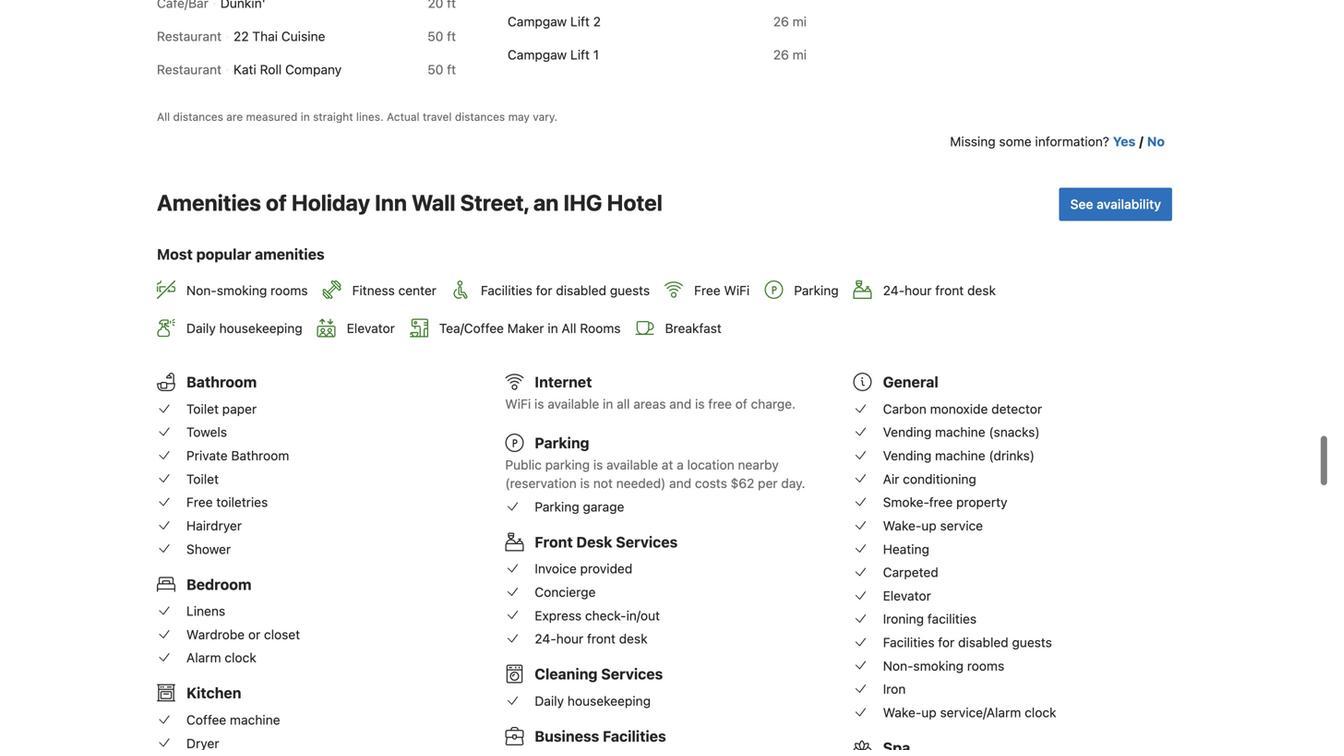 Task type: locate. For each thing, give the bounding box(es) containing it.
1 vertical spatial desk
[[619, 632, 648, 647]]

clock
[[225, 651, 256, 666], [1025, 705, 1057, 721]]

2 distances from the left
[[455, 110, 505, 123]]

1 vertical spatial housekeeping
[[568, 694, 651, 709]]

mi for campgaw lift 2
[[793, 14, 807, 29]]

1 wake- from the top
[[883, 518, 922, 534]]

restaurant left kati
[[157, 62, 222, 77]]

0 vertical spatial housekeeping
[[219, 321, 303, 336]]

1 vertical spatial lift
[[571, 47, 590, 62]]

1 vertical spatial hour
[[556, 632, 584, 647]]

vary.
[[533, 110, 558, 123]]

machine down vending machine (snacks)
[[935, 448, 986, 464]]

disabled up rooms
[[556, 283, 607, 298]]

1 vertical spatial elevator
[[883, 589, 931, 604]]

1 lift from the top
[[571, 14, 590, 29]]

1 vertical spatial 26
[[774, 47, 789, 62]]

free wifi
[[694, 283, 750, 298]]

and down 'a'
[[669, 476, 692, 491]]

and right "areas"
[[670, 397, 692, 412]]

2 mi from the top
[[793, 47, 807, 62]]

bathroom up toiletries
[[231, 448, 289, 464]]

0 vertical spatial hour
[[905, 283, 932, 298]]

lift left 1
[[571, 47, 590, 62]]

0 vertical spatial 26
[[774, 14, 789, 29]]

0 vertical spatial 50
[[428, 29, 444, 44]]

0 vertical spatial for
[[536, 283, 553, 298]]

toilet for toilet
[[187, 472, 219, 487]]

guests up service/alarm
[[1012, 635, 1052, 650]]

0 vertical spatial available
[[548, 397, 599, 412]]

toilet
[[187, 402, 219, 417], [187, 472, 219, 487]]

1 horizontal spatial free
[[929, 495, 953, 510]]

0 vertical spatial desk
[[968, 283, 996, 298]]

are
[[226, 110, 243, 123]]

0 vertical spatial rooms
[[271, 283, 308, 298]]

free
[[694, 283, 721, 298], [187, 495, 213, 510]]

1 vertical spatial 24-hour front desk
[[535, 632, 648, 647]]

free up the breakfast
[[694, 283, 721, 298]]

0 horizontal spatial all
[[157, 110, 170, 123]]

1 vertical spatial of
[[736, 397, 748, 412]]

1 vertical spatial guests
[[1012, 635, 1052, 650]]

all
[[157, 110, 170, 123], [562, 321, 577, 336]]

2 26 mi from the top
[[774, 47, 807, 62]]

parking garage
[[535, 499, 625, 515]]

holiday
[[292, 190, 370, 216]]

day.
[[781, 476, 806, 491]]

mi for campgaw lift 1
[[793, 47, 807, 62]]

facilities for disabled guests down "facilities"
[[883, 635, 1052, 650]]

disabled down "facilities"
[[958, 635, 1009, 650]]

housekeeping down cleaning services
[[568, 694, 651, 709]]

in left straight
[[301, 110, 310, 123]]

daily down popular
[[187, 321, 216, 336]]

per
[[758, 476, 778, 491]]

1 horizontal spatial facilities
[[603, 728, 666, 746]]

1 mi from the top
[[793, 14, 807, 29]]

26
[[774, 14, 789, 29], [774, 47, 789, 62]]

machine right coffee
[[230, 713, 280, 728]]

lift left 2
[[571, 14, 590, 29]]

facilities
[[481, 283, 533, 298], [883, 635, 935, 650], [603, 728, 666, 746]]

distances left may
[[455, 110, 505, 123]]

hour down express
[[556, 632, 584, 647]]

2
[[593, 14, 601, 29]]

see availability button
[[1060, 188, 1173, 221]]

toilet down the 'private'
[[187, 472, 219, 487]]

distances left are
[[173, 110, 223, 123]]

2 ft from the top
[[447, 62, 456, 77]]

non- up iron
[[883, 659, 914, 674]]

all left are
[[157, 110, 170, 123]]

daily housekeeping down cleaning services
[[535, 694, 651, 709]]

1 up from the top
[[922, 518, 937, 534]]

ft
[[447, 29, 456, 44], [447, 62, 456, 77]]

for up "tea/coffee maker in all rooms"
[[536, 283, 553, 298]]

facilities for disabled guests up rooms
[[481, 283, 650, 298]]

center
[[398, 283, 437, 298]]

1 vertical spatial machine
[[935, 448, 986, 464]]

toilet up the towels
[[187, 402, 219, 417]]

restaurant left 22
[[157, 29, 222, 44]]

0 vertical spatial free
[[694, 283, 721, 298]]

guests up rooms
[[610, 283, 650, 298]]

1 vending from the top
[[883, 425, 932, 440]]

1 ft from the top
[[447, 29, 456, 44]]

1 horizontal spatial available
[[607, 458, 658, 473]]

daily housekeeping down most popular amenities
[[187, 321, 303, 336]]

provided
[[580, 562, 633, 577]]

services up provided
[[616, 534, 678, 551]]

campgaw for campgaw lift 1
[[508, 47, 567, 62]]

1 vertical spatial smoking
[[914, 659, 964, 674]]

1 vertical spatial toilet
[[187, 472, 219, 487]]

1 and from the top
[[670, 397, 692, 412]]

amenities
[[157, 190, 261, 216]]

free left charge.
[[708, 397, 732, 412]]

ft for company
[[447, 62, 456, 77]]

and inside public parking is available at a location nearby (reservation is not needed) and costs $62 per day.
[[669, 476, 692, 491]]

lift for 1
[[571, 47, 590, 62]]

free for free toiletries
[[187, 495, 213, 510]]

express check-in/out
[[535, 608, 660, 624]]

up down the smoke-free property
[[922, 518, 937, 534]]

elevator up ironing
[[883, 589, 931, 604]]

up left service/alarm
[[922, 705, 937, 721]]

is up not
[[593, 458, 603, 473]]

smoking down ironing facilities
[[914, 659, 964, 674]]

vending up air
[[883, 448, 932, 464]]

lift for 2
[[571, 14, 590, 29]]

0 horizontal spatial for
[[536, 283, 553, 298]]

up
[[922, 518, 937, 534], [922, 705, 937, 721]]

lift
[[571, 14, 590, 29], [571, 47, 590, 62]]

1 toilet from the top
[[187, 402, 219, 417]]

2 vertical spatial facilities
[[603, 728, 666, 746]]

facilities up "maker"
[[481, 283, 533, 298]]

0 horizontal spatial 24-
[[535, 632, 556, 647]]

1 vertical spatial 50
[[428, 62, 444, 77]]

2 vending from the top
[[883, 448, 932, 464]]

1 50 ft from the top
[[428, 29, 456, 44]]

campgaw up campgaw lift 1
[[508, 14, 567, 29]]

campgaw down campgaw lift 2
[[508, 47, 567, 62]]

of
[[266, 190, 287, 216], [736, 397, 748, 412]]

0 vertical spatial in
[[301, 110, 310, 123]]

1 vertical spatial disabled
[[958, 635, 1009, 650]]

0 horizontal spatial facilities
[[481, 283, 533, 298]]

0 horizontal spatial non-
[[187, 283, 217, 298]]

0 vertical spatial toilet
[[187, 402, 219, 417]]

elevator
[[347, 321, 395, 336], [883, 589, 931, 604]]

rooms
[[271, 283, 308, 298], [967, 659, 1005, 674]]

0 vertical spatial machine
[[935, 425, 986, 440]]

2 up from the top
[[922, 705, 937, 721]]

vending
[[883, 425, 932, 440], [883, 448, 932, 464]]

services down in/out
[[601, 666, 663, 683]]

2 restaurant from the top
[[157, 62, 222, 77]]

0 vertical spatial facilities for disabled guests
[[481, 283, 650, 298]]

express
[[535, 608, 582, 624]]

1 distances from the left
[[173, 110, 223, 123]]

vending machine (drinks)
[[883, 448, 1035, 464]]

machine down monoxide
[[935, 425, 986, 440]]

tea/coffee
[[439, 321, 504, 336]]

disabled
[[556, 283, 607, 298], [958, 635, 1009, 650]]

0 vertical spatial ft
[[447, 29, 456, 44]]

desk
[[968, 283, 996, 298], [619, 632, 648, 647]]

50
[[428, 29, 444, 44], [428, 62, 444, 77]]

housekeeping down most popular amenities
[[219, 321, 303, 336]]

2 and from the top
[[669, 476, 692, 491]]

check-
[[585, 608, 626, 624]]

is right "areas"
[[695, 397, 705, 412]]

of left charge.
[[736, 397, 748, 412]]

1 horizontal spatial 24-
[[883, 283, 905, 298]]

50 for company
[[428, 62, 444, 77]]

missing
[[950, 134, 996, 149]]

22
[[234, 29, 249, 44]]

facilities right business
[[603, 728, 666, 746]]

shower
[[187, 542, 231, 557]]

0 vertical spatial facilities
[[481, 283, 533, 298]]

rooms down amenities at the left
[[271, 283, 308, 298]]

2 50 ft from the top
[[428, 62, 456, 77]]

1 vertical spatial wake-
[[883, 705, 922, 721]]

1 vertical spatial facilities
[[883, 635, 935, 650]]

wake- down smoke-
[[883, 518, 922, 534]]

24-
[[883, 283, 905, 298], [535, 632, 556, 647]]

in/out
[[626, 608, 660, 624]]

non-smoking rooms
[[187, 283, 308, 298], [883, 659, 1005, 674]]

1 horizontal spatial elevator
[[883, 589, 931, 604]]

for down "facilities"
[[938, 635, 955, 650]]

1 horizontal spatial front
[[936, 283, 964, 298]]

yes button
[[1113, 132, 1136, 151]]

vending down carbon
[[883, 425, 932, 440]]

1 campgaw from the top
[[508, 14, 567, 29]]

0 vertical spatial lift
[[571, 14, 590, 29]]

0 vertical spatial free
[[708, 397, 732, 412]]

all
[[617, 397, 630, 412]]

front
[[936, 283, 964, 298], [587, 632, 616, 647]]

0 vertical spatial all
[[157, 110, 170, 123]]

available down 'internet'
[[548, 397, 599, 412]]

0 horizontal spatial 24-hour front desk
[[535, 632, 648, 647]]

smoking down most popular amenities
[[217, 283, 267, 298]]

1 vertical spatial ft
[[447, 62, 456, 77]]

inn
[[375, 190, 407, 216]]

all left rooms
[[562, 321, 577, 336]]

(snacks)
[[989, 425, 1040, 440]]

non-
[[187, 283, 217, 298], [883, 659, 914, 674]]

0 horizontal spatial guests
[[610, 283, 650, 298]]

0 vertical spatial 24-hour front desk
[[883, 283, 996, 298]]

2 lift from the top
[[571, 47, 590, 62]]

available up "needed)"
[[607, 458, 658, 473]]

missing some information? yes / no
[[950, 134, 1165, 149]]

1 vertical spatial free
[[187, 495, 213, 510]]

1 horizontal spatial rooms
[[967, 659, 1005, 674]]

in right "maker"
[[548, 321, 558, 336]]

2 26 from the top
[[774, 47, 789, 62]]

0 horizontal spatial smoking
[[217, 283, 267, 298]]

vending for vending machine (snacks)
[[883, 425, 932, 440]]

1 horizontal spatial housekeeping
[[568, 694, 651, 709]]

clock down wardrobe or closet
[[225, 651, 256, 666]]

service
[[940, 518, 983, 534]]

closet
[[264, 627, 300, 643]]

1 vertical spatial 50 ft
[[428, 62, 456, 77]]

0 horizontal spatial in
[[301, 110, 310, 123]]

50 for cuisine
[[428, 29, 444, 44]]

daily
[[187, 321, 216, 336], [535, 694, 564, 709]]

0 vertical spatial campgaw
[[508, 14, 567, 29]]

2 vertical spatial in
[[603, 397, 613, 412]]

1 vertical spatial campgaw
[[508, 47, 567, 62]]

hour up general
[[905, 283, 932, 298]]

2 50 from the top
[[428, 62, 444, 77]]

1 horizontal spatial non-smoking rooms
[[883, 659, 1005, 674]]

0 horizontal spatial housekeeping
[[219, 321, 303, 336]]

of up amenities at the left
[[266, 190, 287, 216]]

1 horizontal spatial non-
[[883, 659, 914, 674]]

1 vertical spatial front
[[587, 632, 616, 647]]

campgaw lift 1
[[508, 47, 599, 62]]

elevator down fitness
[[347, 321, 395, 336]]

0 vertical spatial daily
[[187, 321, 216, 336]]

0 horizontal spatial desk
[[619, 632, 648, 647]]

facilities down ironing
[[883, 635, 935, 650]]

2 toilet from the top
[[187, 472, 219, 487]]

1 50 from the top
[[428, 29, 444, 44]]

in left all
[[603, 397, 613, 412]]

1
[[593, 47, 599, 62]]

not
[[593, 476, 613, 491]]

amenities
[[255, 246, 325, 263]]

air
[[883, 472, 900, 487]]

2 wake- from the top
[[883, 705, 922, 721]]

bathroom up toilet paper
[[187, 374, 257, 391]]

free
[[708, 397, 732, 412], [929, 495, 953, 510]]

0 vertical spatial elevator
[[347, 321, 395, 336]]

non-smoking rooms down most popular amenities
[[187, 283, 308, 298]]

1 vertical spatial vending
[[883, 448, 932, 464]]

non- down popular
[[187, 283, 217, 298]]

free down conditioning
[[929, 495, 953, 510]]

kati roll company
[[234, 62, 342, 77]]

0 vertical spatial guests
[[610, 283, 650, 298]]

is
[[535, 397, 544, 412], [695, 397, 705, 412], [593, 458, 603, 473], [580, 476, 590, 491]]

restaurant for 22 thai cuisine
[[157, 29, 222, 44]]

1 vertical spatial and
[[669, 476, 692, 491]]

public
[[505, 458, 542, 473]]

1 horizontal spatial free
[[694, 283, 721, 298]]

1 vertical spatial facilities for disabled guests
[[883, 635, 1052, 650]]

24-hour front desk
[[883, 283, 996, 298], [535, 632, 648, 647]]

$62
[[731, 476, 755, 491]]

0 vertical spatial bathroom
[[187, 374, 257, 391]]

parking
[[794, 283, 839, 298], [535, 435, 590, 452], [535, 499, 580, 515]]

0 horizontal spatial free
[[187, 495, 213, 510]]

smoke-
[[883, 495, 929, 510]]

0 vertical spatial front
[[936, 283, 964, 298]]

1 horizontal spatial in
[[548, 321, 558, 336]]

restaurant
[[157, 29, 222, 44], [157, 62, 222, 77]]

wifi is available in all areas and is free of charge.
[[505, 397, 796, 412]]

machine for (snacks)
[[935, 425, 986, 440]]

ironing
[[883, 612, 924, 627]]

1 vertical spatial all
[[562, 321, 577, 336]]

1 restaurant from the top
[[157, 29, 222, 44]]

wifi
[[724, 283, 750, 298], [505, 397, 531, 412]]

clock right service/alarm
[[1025, 705, 1057, 721]]

0 vertical spatial wifi
[[724, 283, 750, 298]]

26 mi for 2
[[774, 14, 807, 29]]

wake- for wake-up service
[[883, 518, 922, 534]]

0 vertical spatial vending
[[883, 425, 932, 440]]

1 26 mi from the top
[[774, 14, 807, 29]]

1 vertical spatial available
[[607, 458, 658, 473]]

street,
[[460, 190, 529, 216]]

0 horizontal spatial non-smoking rooms
[[187, 283, 308, 298]]

2 campgaw from the top
[[508, 47, 567, 62]]

no button
[[1148, 132, 1165, 151]]

0 vertical spatial and
[[670, 397, 692, 412]]

ironing facilities
[[883, 612, 977, 627]]

non-smoking rooms down "facilities"
[[883, 659, 1005, 674]]

wake- down iron
[[883, 705, 922, 721]]

in
[[301, 110, 310, 123], [548, 321, 558, 336], [603, 397, 613, 412]]

may
[[508, 110, 530, 123]]

toilet paper
[[187, 402, 257, 417]]

smoke-free property
[[883, 495, 1008, 510]]

vending machine (snacks)
[[883, 425, 1040, 440]]

free up hairdryer
[[187, 495, 213, 510]]

private
[[187, 448, 228, 464]]

0 vertical spatial 50 ft
[[428, 29, 456, 44]]

heating
[[883, 542, 930, 557]]

nearby
[[738, 458, 779, 473]]

services
[[616, 534, 678, 551], [601, 666, 663, 683]]

1 26 from the top
[[774, 14, 789, 29]]

bathroom
[[187, 374, 257, 391], [231, 448, 289, 464]]

rooms up service/alarm
[[967, 659, 1005, 674]]

daily down cleaning
[[535, 694, 564, 709]]



Task type: describe. For each thing, give the bounding box(es) containing it.
kati
[[234, 62, 256, 77]]

1 vertical spatial parking
[[535, 435, 590, 452]]

0 horizontal spatial available
[[548, 397, 599, 412]]

/
[[1140, 134, 1144, 149]]

2 vertical spatial parking
[[535, 499, 580, 515]]

1 vertical spatial free
[[929, 495, 953, 510]]

fitness center
[[352, 283, 437, 298]]

costs
[[695, 476, 727, 491]]

most
[[157, 246, 193, 263]]

1 vertical spatial daily housekeeping
[[535, 694, 651, 709]]

invoice provided
[[535, 562, 633, 577]]

0 vertical spatial parking
[[794, 283, 839, 298]]

wake-up service
[[883, 518, 983, 534]]

machine for (drinks)
[[935, 448, 986, 464]]

ihg
[[564, 190, 602, 216]]

carpeted
[[883, 565, 939, 580]]

0 horizontal spatial daily
[[187, 321, 216, 336]]

campgaw lift 2
[[508, 14, 601, 29]]

conditioning
[[903, 472, 977, 487]]

0 horizontal spatial elevator
[[347, 321, 395, 336]]

1 horizontal spatial 24-hour front desk
[[883, 283, 996, 298]]

areas
[[634, 397, 666, 412]]

actual
[[387, 110, 420, 123]]

tea/coffee maker in all rooms
[[439, 321, 621, 336]]

business facilities
[[535, 728, 666, 746]]

an
[[533, 190, 559, 216]]

linens
[[187, 604, 225, 619]]

available inside public parking is available at a location nearby (reservation is not needed) and costs $62 per day.
[[607, 458, 658, 473]]

breakfast
[[665, 321, 722, 336]]

air conditioning
[[883, 472, 977, 487]]

business
[[535, 728, 599, 746]]

1 vertical spatial non-smoking rooms
[[883, 659, 1005, 674]]

wake- for wake-up service/alarm clock
[[883, 705, 922, 721]]

50 ft for 22 thai cuisine
[[428, 29, 456, 44]]

information?
[[1035, 134, 1110, 149]]

desk
[[577, 534, 613, 551]]

facilities
[[928, 612, 977, 627]]

thai
[[252, 29, 278, 44]]

free for free wifi
[[694, 283, 721, 298]]

see
[[1071, 197, 1094, 212]]

front desk services
[[535, 534, 678, 551]]

1 horizontal spatial disabled
[[958, 635, 1009, 650]]

1 horizontal spatial facilities for disabled guests
[[883, 635, 1052, 650]]

1 vertical spatial rooms
[[967, 659, 1005, 674]]

front
[[535, 534, 573, 551]]

monoxide
[[930, 402, 988, 417]]

iron
[[883, 682, 906, 697]]

paper
[[222, 402, 257, 417]]

0 vertical spatial services
[[616, 534, 678, 551]]

0 horizontal spatial daily housekeeping
[[187, 321, 303, 336]]

toilet for toilet paper
[[187, 402, 219, 417]]

measured
[[246, 110, 298, 123]]

alarm clock
[[187, 651, 256, 666]]

vending for vending machine (drinks)
[[883, 448, 932, 464]]

parking
[[545, 458, 590, 473]]

0 vertical spatial 24-
[[883, 283, 905, 298]]

campgaw for campgaw lift 2
[[508, 14, 567, 29]]

public parking is available at a location nearby (reservation is not needed) and costs $62 per day.
[[505, 458, 806, 491]]

or
[[248, 627, 261, 643]]

cleaning
[[535, 666, 598, 683]]

no
[[1148, 134, 1165, 149]]

carbon monoxide detector
[[883, 402, 1042, 417]]

private bathroom
[[187, 448, 289, 464]]

0 horizontal spatial clock
[[225, 651, 256, 666]]

up for service
[[922, 518, 937, 534]]

1 horizontal spatial wifi
[[724, 283, 750, 298]]

location
[[687, 458, 735, 473]]

1 horizontal spatial guests
[[1012, 635, 1052, 650]]

hotel
[[607, 190, 663, 216]]

is left not
[[580, 476, 590, 491]]

1 vertical spatial clock
[[1025, 705, 1057, 721]]

coffee machine
[[187, 713, 280, 728]]

coffee
[[187, 713, 226, 728]]

1 vertical spatial 24-
[[535, 632, 556, 647]]

ft for cuisine
[[447, 29, 456, 44]]

detector
[[992, 402, 1042, 417]]

26 mi for 1
[[774, 47, 807, 62]]

0 horizontal spatial hour
[[556, 632, 584, 647]]

toiletries
[[216, 495, 268, 510]]

straight
[[313, 110, 353, 123]]

1 vertical spatial services
[[601, 666, 663, 683]]

wake-up service/alarm clock
[[883, 705, 1057, 721]]

0 horizontal spatial of
[[266, 190, 287, 216]]

wardrobe or closet
[[187, 627, 300, 643]]

amenities of holiday inn wall street, an ihg hotel
[[157, 190, 663, 216]]

roll
[[260, 62, 282, 77]]

cleaning services
[[535, 666, 663, 683]]

1 horizontal spatial for
[[938, 635, 955, 650]]

property
[[957, 495, 1008, 510]]

50 ft for kati roll company
[[428, 62, 456, 77]]

up for service/alarm
[[922, 705, 937, 721]]

kitchen
[[187, 685, 241, 702]]

maker
[[508, 321, 544, 336]]

22 thai cuisine
[[234, 29, 325, 44]]

carbon
[[883, 402, 927, 417]]

1 vertical spatial wifi
[[505, 397, 531, 412]]

charge.
[[751, 397, 796, 412]]

garage
[[583, 499, 625, 515]]

1 horizontal spatial smoking
[[914, 659, 964, 674]]

a
[[677, 458, 684, 473]]

rooms
[[580, 321, 621, 336]]

1 vertical spatial in
[[548, 321, 558, 336]]

0 vertical spatial non-
[[187, 283, 217, 298]]

1 vertical spatial daily
[[535, 694, 564, 709]]

0 vertical spatial non-smoking rooms
[[187, 283, 308, 298]]

invoice
[[535, 562, 577, 577]]

is down 'internet'
[[535, 397, 544, 412]]

0 vertical spatial disabled
[[556, 283, 607, 298]]

cuisine
[[281, 29, 325, 44]]

availability
[[1097, 197, 1161, 212]]

1 vertical spatial bathroom
[[231, 448, 289, 464]]

0 horizontal spatial rooms
[[271, 283, 308, 298]]

2 vertical spatial machine
[[230, 713, 280, 728]]

most popular amenities
[[157, 246, 325, 263]]

restaurant for kati roll company
[[157, 62, 222, 77]]

internet
[[535, 374, 592, 391]]

1 horizontal spatial of
[[736, 397, 748, 412]]

hairdryer
[[187, 518, 242, 534]]

26 for campgaw lift 2
[[774, 14, 789, 29]]

towels
[[187, 425, 227, 440]]

free toiletries
[[187, 495, 268, 510]]

some
[[999, 134, 1032, 149]]

all distances are measured in straight lines. actual travel distances may vary.
[[157, 110, 558, 123]]

yes
[[1113, 134, 1136, 149]]

(reservation
[[505, 476, 577, 491]]

26 for campgaw lift 1
[[774, 47, 789, 62]]



Task type: vqa. For each thing, say whether or not it's contained in the screenshot.
"common"
no



